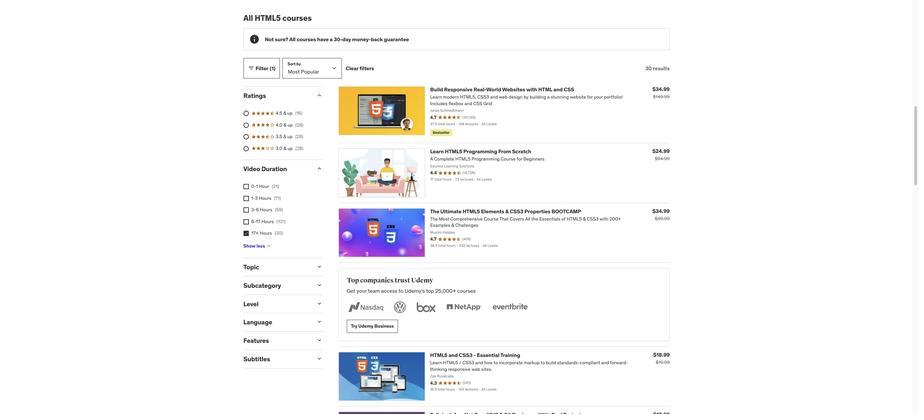 Task type: vqa. For each thing, say whether or not it's contained in the screenshot.
all
yes



Task type: locate. For each thing, give the bounding box(es) containing it.
xsmall image
[[244, 184, 249, 190], [244, 196, 249, 201], [244, 208, 249, 213], [244, 220, 249, 225], [244, 231, 249, 237]]

xsmall image for 17+
[[244, 231, 249, 237]]

2 small image from the top
[[316, 264, 323, 270]]

features
[[244, 337, 269, 345]]

2 $34.99 from the top
[[653, 208, 670, 214]]

xsmall image
[[266, 244, 272, 249]]

0 horizontal spatial css3
[[459, 352, 473, 359]]

and left -
[[449, 352, 458, 359]]

17
[[256, 219, 260, 225]]

& right 3.0
[[284, 146, 287, 151]]

the
[[430, 208, 439, 215]]

& for 4.0
[[284, 122, 287, 128]]

1 vertical spatial udemy
[[359, 324, 374, 330]]

5 small image from the top
[[316, 356, 323, 363]]

xsmall image left 1-
[[244, 196, 249, 201]]

& right 4.5
[[283, 110, 286, 116]]

up left (16)
[[287, 110, 293, 116]]

1 vertical spatial css3
[[459, 352, 473, 359]]

real-
[[474, 86, 487, 93]]

-
[[474, 352, 476, 359]]

duration
[[262, 165, 287, 173]]

bootcamp
[[552, 208, 581, 215]]

all html5 courses
[[244, 13, 312, 23]]

1 xsmall image from the top
[[244, 184, 249, 190]]

30-
[[334, 36, 342, 42]]

essential
[[477, 352, 500, 359]]

(28) down (16)
[[296, 122, 304, 128]]

courses left have
[[297, 36, 316, 42]]

courses up "sure?"
[[283, 13, 312, 23]]

& right 3.5
[[283, 134, 286, 140]]

0 vertical spatial udemy
[[411, 277, 433, 285]]

5 xsmall image from the top
[[244, 231, 249, 237]]

0 vertical spatial and
[[554, 86, 563, 93]]

3 small image from the top
[[316, 282, 323, 289]]

small image for features
[[316, 338, 323, 344]]

1 $34.99 from the top
[[653, 86, 670, 92]]

video duration button
[[244, 165, 311, 173]]

$24.99
[[653, 148, 670, 155]]

filter
[[256, 65, 269, 71]]

small image for subtitles
[[316, 356, 323, 363]]

4 xsmall image from the top
[[244, 220, 249, 225]]

0-1 hour (21)
[[251, 184, 279, 190]]

2 xsmall image from the top
[[244, 196, 249, 201]]

0 vertical spatial $34.99
[[653, 86, 670, 92]]

udemy up udemy's
[[411, 277, 433, 285]]

css3 left properties
[[510, 208, 524, 215]]

(21)
[[272, 184, 279, 190]]

& right 'elements'
[[506, 208, 509, 215]]

your
[[357, 288, 367, 295]]

2 vertical spatial (28)
[[296, 146, 304, 151]]

0 vertical spatial css3
[[510, 208, 524, 215]]

small image
[[316, 166, 323, 172], [316, 264, 323, 270], [316, 282, 323, 289], [316, 338, 323, 344], [316, 356, 323, 363]]

xsmall image left 17+
[[244, 231, 249, 237]]

up right 4.0
[[288, 122, 293, 128]]

small image
[[248, 65, 254, 72], [316, 92, 323, 99], [316, 301, 323, 307], [316, 319, 323, 326]]

1 vertical spatial (28)
[[295, 134, 303, 140]]

3 (28) from the top
[[296, 146, 304, 151]]

hours
[[259, 195, 271, 201], [260, 207, 272, 213], [262, 219, 274, 225], [260, 231, 272, 237]]

3.0
[[276, 146, 283, 151]]

3 xsmall image from the top
[[244, 208, 249, 213]]

css3
[[510, 208, 524, 215], [459, 352, 473, 359]]

build responsive real-world websites with html and css
[[430, 86, 575, 93]]

show less button
[[244, 240, 272, 253]]

xsmall image left 6-
[[244, 220, 249, 225]]

not
[[265, 36, 274, 42]]

up for 3.0 & up
[[288, 146, 293, 151]]

$34.99 up '$99.99'
[[653, 208, 670, 214]]

(16)
[[295, 110, 303, 116]]

have
[[317, 36, 329, 42]]

30 results status
[[646, 65, 670, 72]]

show
[[244, 243, 256, 249]]

trust
[[395, 277, 410, 285]]

xsmall image for 1-
[[244, 196, 249, 201]]

and
[[554, 86, 563, 93], [449, 352, 458, 359]]

xsmall image for 6-
[[244, 220, 249, 225]]

& right 4.0
[[284, 122, 287, 128]]

up right 3.5
[[287, 134, 293, 140]]

1 horizontal spatial all
[[289, 36, 296, 42]]

hours right 17
[[262, 219, 274, 225]]

learn html5 programming from scratch link
[[430, 148, 532, 155]]

hours right '6'
[[260, 207, 272, 213]]

0 horizontal spatial and
[[449, 352, 458, 359]]

results
[[653, 65, 670, 71]]

xsmall image left 0-
[[244, 184, 249, 190]]

video duration
[[244, 165, 287, 173]]

udemy
[[411, 277, 433, 285], [359, 324, 374, 330]]

0 vertical spatial all
[[244, 13, 253, 23]]

1 horizontal spatial udemy
[[411, 277, 433, 285]]

$24.99 $94.99
[[653, 148, 670, 162]]

not sure? all courses have a 30-day money-back guarantee
[[265, 36, 409, 42]]

(28) down 3.5 & up (28)
[[296, 146, 304, 151]]

4 small image from the top
[[316, 338, 323, 344]]

4.0
[[276, 122, 283, 128]]

team
[[368, 288, 380, 295]]

$18.99 $19.99
[[654, 352, 670, 366]]

the ultimate html5 elements & css3 properties bootcamp link
[[430, 208, 581, 215]]

1 horizontal spatial css3
[[510, 208, 524, 215]]

top
[[347, 277, 359, 285]]

a
[[330, 36, 333, 42]]

hour
[[259, 184, 269, 190]]

features button
[[244, 337, 311, 345]]

2 vertical spatial courses
[[457, 288, 476, 295]]

(28) for 3.0 & up (28)
[[296, 146, 304, 151]]

courses up netapp image
[[457, 288, 476, 295]]

up for 4.0 & up
[[288, 122, 293, 128]]

small image for video duration
[[316, 166, 323, 172]]

with
[[527, 86, 537, 93]]

3.0 & up (28)
[[276, 146, 304, 151]]

0 vertical spatial (28)
[[296, 122, 304, 128]]

1 small image from the top
[[316, 166, 323, 172]]

courses inside top companies trust udemy get your team access to udemy's top 25,000+ courses
[[457, 288, 476, 295]]

css3 left -
[[459, 352, 473, 359]]

subcategory
[[244, 282, 281, 290]]

top
[[426, 288, 434, 295]]

clear filters
[[346, 65, 374, 71]]

from
[[499, 148, 511, 155]]

3.5
[[276, 134, 282, 140]]

30 results
[[646, 65, 670, 71]]

guarantee
[[384, 36, 409, 42]]

language
[[244, 319, 272, 327]]

and left 'css'
[[554, 86, 563, 93]]

hours for 1-3 hours
[[259, 195, 271, 201]]

up for 3.5 & up
[[287, 134, 293, 140]]

1 vertical spatial $34.99
[[653, 208, 670, 214]]

2 (28) from the top
[[295, 134, 303, 140]]

hours right 3
[[259, 195, 271, 201]]

3
[[255, 195, 258, 201]]

$34.99
[[653, 86, 670, 92], [653, 208, 670, 214]]

up right 3.0
[[288, 146, 293, 151]]

0-
[[251, 184, 256, 190]]

html5
[[255, 13, 281, 23], [445, 148, 463, 155], [463, 208, 480, 215], [430, 352, 448, 359]]

1 vertical spatial all
[[289, 36, 296, 42]]

udemy right the try
[[359, 324, 374, 330]]

1-
[[251, 195, 255, 201]]

(28) up 3.0 & up (28)
[[295, 134, 303, 140]]

subcategory button
[[244, 282, 311, 290]]

3-
[[251, 207, 256, 213]]

$149.99
[[653, 94, 670, 100]]

elements
[[481, 208, 505, 215]]

topic button
[[244, 264, 311, 271]]

box image
[[415, 300, 437, 315]]

xsmall image left 3-
[[244, 208, 249, 213]]

1 (28) from the top
[[296, 122, 304, 128]]

filters
[[360, 65, 374, 71]]

html5 and css3 - essential training
[[430, 352, 520, 359]]

$34.99 up $149.99
[[653, 86, 670, 92]]



Task type: describe. For each thing, give the bounding box(es) containing it.
small image for subcategory
[[316, 282, 323, 289]]

(59)
[[275, 207, 283, 213]]

try udemy business link
[[347, 320, 398, 333]]

business
[[375, 324, 394, 330]]

(30)
[[275, 231, 283, 237]]

$34.99 $149.99
[[653, 86, 670, 100]]

small image for ratings
[[316, 92, 323, 99]]

clear filters button
[[346, 58, 374, 79]]

25,000+
[[436, 288, 456, 295]]

1 vertical spatial courses
[[297, 36, 316, 42]]

$34.99 for the ultimate html5 elements & css3 properties bootcamp
[[653, 208, 670, 214]]

$19.99
[[656, 360, 670, 366]]

build responsive real-world websites with html and css link
[[430, 86, 575, 93]]

nasdaq image
[[347, 300, 385, 315]]

0 horizontal spatial all
[[244, 13, 253, 23]]

access
[[381, 288, 398, 295]]

(1)
[[270, 65, 276, 71]]

level
[[244, 300, 259, 308]]

0 horizontal spatial udemy
[[359, 324, 374, 330]]

try
[[351, 324, 358, 330]]

hours right 17+
[[260, 231, 272, 237]]

small image for language
[[316, 319, 323, 326]]

ultimate
[[441, 208, 462, 215]]

get
[[347, 288, 356, 295]]

(28) for 4.0 & up (28)
[[296, 122, 304, 128]]

(101)
[[277, 219, 286, 225]]

ratings button
[[244, 92, 311, 100]]

level button
[[244, 300, 311, 308]]

learn
[[430, 148, 444, 155]]

eventbrite image
[[491, 300, 529, 315]]

& for 4.5
[[283, 110, 286, 116]]

companies
[[360, 277, 394, 285]]

17+
[[251, 231, 259, 237]]

html5 and css3 - essential training link
[[430, 352, 520, 359]]

30
[[646, 65, 652, 71]]

6-
[[251, 219, 256, 225]]

& for 3.0
[[284, 146, 287, 151]]

top companies trust udemy get your team access to udemy's top 25,000+ courses
[[347, 277, 476, 295]]

volkswagen image
[[393, 300, 407, 315]]

small image for level
[[316, 301, 323, 307]]

clear
[[346, 65, 359, 71]]

$99.99
[[655, 216, 670, 222]]

(71)
[[274, 195, 281, 201]]

udemy's
[[405, 288, 425, 295]]

$94.99
[[655, 156, 670, 162]]

day
[[342, 36, 351, 42]]

build
[[430, 86, 443, 93]]

programming
[[464, 148, 498, 155]]

6
[[256, 207, 259, 213]]

world
[[487, 86, 501, 93]]

topic
[[244, 264, 259, 271]]

$18.99
[[654, 352, 670, 359]]

4.5
[[276, 110, 282, 116]]

3.5 & up (28)
[[276, 134, 303, 140]]

less
[[257, 243, 265, 249]]

show less
[[244, 243, 265, 249]]

1 vertical spatial and
[[449, 352, 458, 359]]

xsmall image for 3-
[[244, 208, 249, 213]]

1 horizontal spatial and
[[554, 86, 563, 93]]

up for 4.5 & up
[[287, 110, 293, 116]]

(28) for 3.5 & up (28)
[[295, 134, 303, 140]]

the ultimate html5 elements & css3 properties bootcamp
[[430, 208, 581, 215]]

4.5 & up (16)
[[276, 110, 303, 116]]

0 vertical spatial courses
[[283, 13, 312, 23]]

17+ hours (30)
[[251, 231, 283, 237]]

3-6 hours (59)
[[251, 207, 283, 213]]

video
[[244, 165, 260, 173]]

hours for 3-6 hours
[[260, 207, 272, 213]]

small image for topic
[[316, 264, 323, 270]]

learn html5 programming from scratch
[[430, 148, 532, 155]]

hours for 6-17 hours
[[262, 219, 274, 225]]

to
[[399, 288, 404, 295]]

4.0 & up (28)
[[276, 122, 304, 128]]

scratch
[[512, 148, 532, 155]]

6-17 hours (101)
[[251, 219, 286, 225]]

try udemy business
[[351, 324, 394, 330]]

subtitles
[[244, 356, 270, 364]]

money-
[[352, 36, 371, 42]]

1-3 hours (71)
[[251, 195, 281, 201]]

udemy inside top companies trust udemy get your team access to udemy's top 25,000+ courses
[[411, 277, 433, 285]]

xsmall image for 0-
[[244, 184, 249, 190]]

ratings
[[244, 92, 266, 100]]

$34.99 for build responsive real-world websites with html and css
[[653, 86, 670, 92]]

websites
[[502, 86, 525, 93]]

sure?
[[275, 36, 288, 42]]

language button
[[244, 319, 311, 327]]

filter (1)
[[256, 65, 276, 71]]

css
[[564, 86, 575, 93]]

netapp image
[[445, 300, 483, 315]]

& for 3.5
[[283, 134, 286, 140]]

1
[[256, 184, 258, 190]]

html
[[539, 86, 553, 93]]

properties
[[525, 208, 551, 215]]



